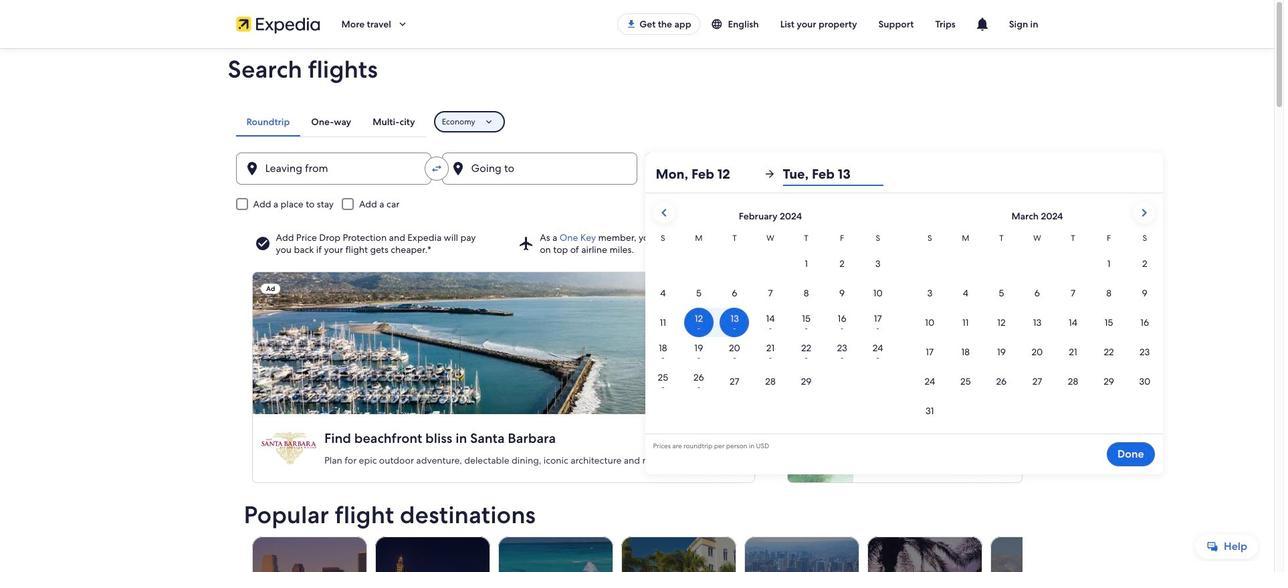 Task type: vqa. For each thing, say whether or not it's contained in the screenshot.
Previous month icon
yes



Task type: describe. For each thing, give the bounding box(es) containing it.
miami flights image
[[621, 537, 736, 572]]

download the app button image
[[626, 19, 637, 29]]

small image
[[711, 18, 728, 30]]

new york flights image
[[990, 537, 1106, 572]]

honolulu flights image
[[744, 537, 859, 572]]

next month image
[[1136, 205, 1152, 221]]

previous month image
[[656, 205, 672, 221]]

orlando flights image
[[867, 537, 982, 572]]

swap origin and destination values image
[[431, 163, 443, 175]]

las vegas flights image
[[375, 537, 490, 572]]

communication center icon image
[[975, 16, 991, 32]]



Task type: locate. For each thing, give the bounding box(es) containing it.
more travel image
[[397, 18, 409, 30]]

cancun flights image
[[498, 537, 613, 572]]

main content
[[0, 48, 1275, 572]]

popular flight destinations region
[[236, 502, 1106, 572]]

expedia logo image
[[236, 15, 320, 33]]

los angeles flights image
[[252, 537, 367, 572]]

tab list
[[236, 107, 426, 136]]



